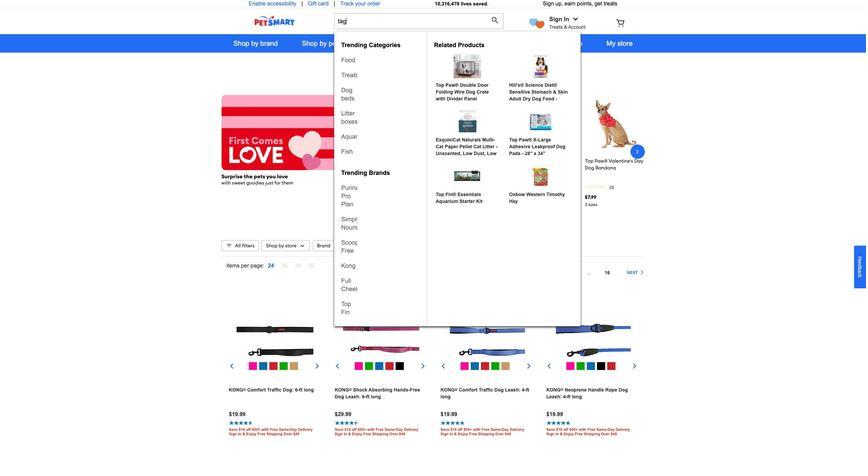 Task type: vqa. For each thing, say whether or not it's contained in the screenshot.
THE SEARCH Search Box
no



Task type: locate. For each thing, give the bounding box(es) containing it.
None search field
[[334, 13, 504, 36]]

4 previous arrow image from the left
[[547, 364, 552, 369]]

petsmart image
[[242, 16, 307, 26]]

search text field
[[334, 13, 504, 29]]

3 previous arrow image from the left
[[441, 364, 446, 369]]

1 previous arrow image from the left
[[229, 364, 234, 369]]

1 horizontal spatial next arrow image
[[421, 364, 426, 369]]

next arrow image
[[315, 364, 320, 369], [421, 364, 426, 369], [633, 364, 638, 369]]

loyalty icon image
[[530, 18, 545, 29]]

previous arrow image
[[229, 364, 234, 369], [335, 364, 340, 369], [441, 364, 446, 369], [547, 364, 552, 369]]

previous arrow image for third next arrow icon from right
[[229, 364, 234, 369]]

2 previous arrow image from the left
[[335, 364, 340, 369]]

placeholder image
[[372, 96, 431, 155], [443, 96, 502, 155], [514, 96, 573, 155], [586, 96, 644, 155]]

1 next arrow image from the left
[[315, 364, 320, 369]]

chevron right image
[[635, 148, 642, 155]]

4 placeholder image from the left
[[586, 96, 644, 155]]

2 next arrow image from the left
[[421, 364, 426, 369]]

0 horizontal spatial next arrow image
[[315, 364, 320, 369]]

4.3701 out of 5 stars selected element
[[514, 185, 535, 189]]

2 horizontal spatial next arrow image
[[633, 364, 638, 369]]

previous arrow image for 2nd next arrow icon from the left
[[335, 364, 340, 369]]

3 next arrow image from the left
[[633, 364, 638, 369]]

None submit
[[492, 17, 501, 25]]



Task type: describe. For each thing, give the bounding box(es) containing it.
first comes love lockup and hearts image
[[222, 95, 356, 170]]

0.0 out of 5 stars selected element
[[586, 185, 606, 189]]

previous arrow image for 1st next arrow icon from right
[[547, 364, 552, 369]]

3 placeholder image from the left
[[514, 96, 573, 155]]

2 placeholder image from the left
[[443, 96, 502, 155]]

next arrow image
[[527, 364, 532, 369]]

previous arrow image for next arrow image
[[441, 364, 446, 369]]

1 placeholder image from the left
[[372, 96, 431, 155]]



